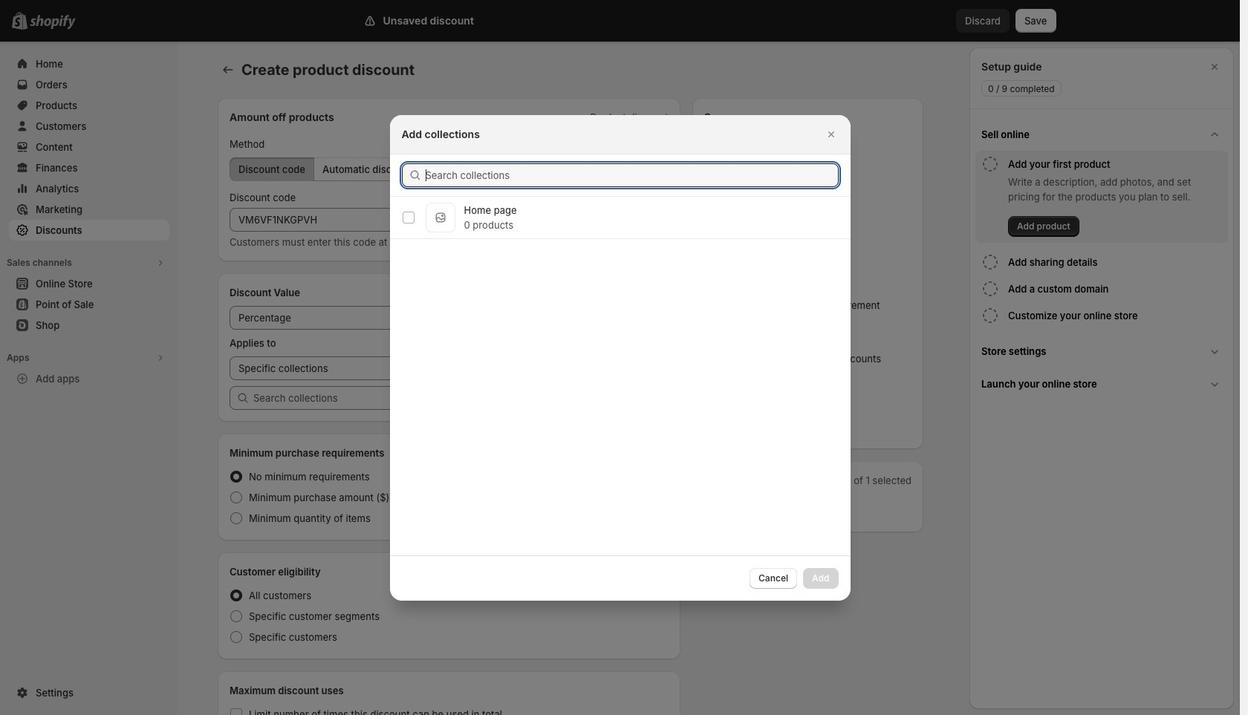 Task type: describe. For each thing, give the bounding box(es) containing it.
mark add a custom domain as done image
[[982, 280, 1000, 298]]

mark customize your online store as done image
[[982, 307, 1000, 325]]

mark add sharing details as done image
[[982, 253, 1000, 271]]

shopify image
[[33, 15, 79, 30]]



Task type: locate. For each thing, give the bounding box(es) containing it.
Search collections text field
[[426, 163, 839, 187]]

mark add your first product as done image
[[982, 155, 1000, 173]]

dialog
[[970, 48, 1235, 710], [0, 115, 1240, 601]]



Task type: vqa. For each thing, say whether or not it's contained in the screenshot.
THE 'AT'
no



